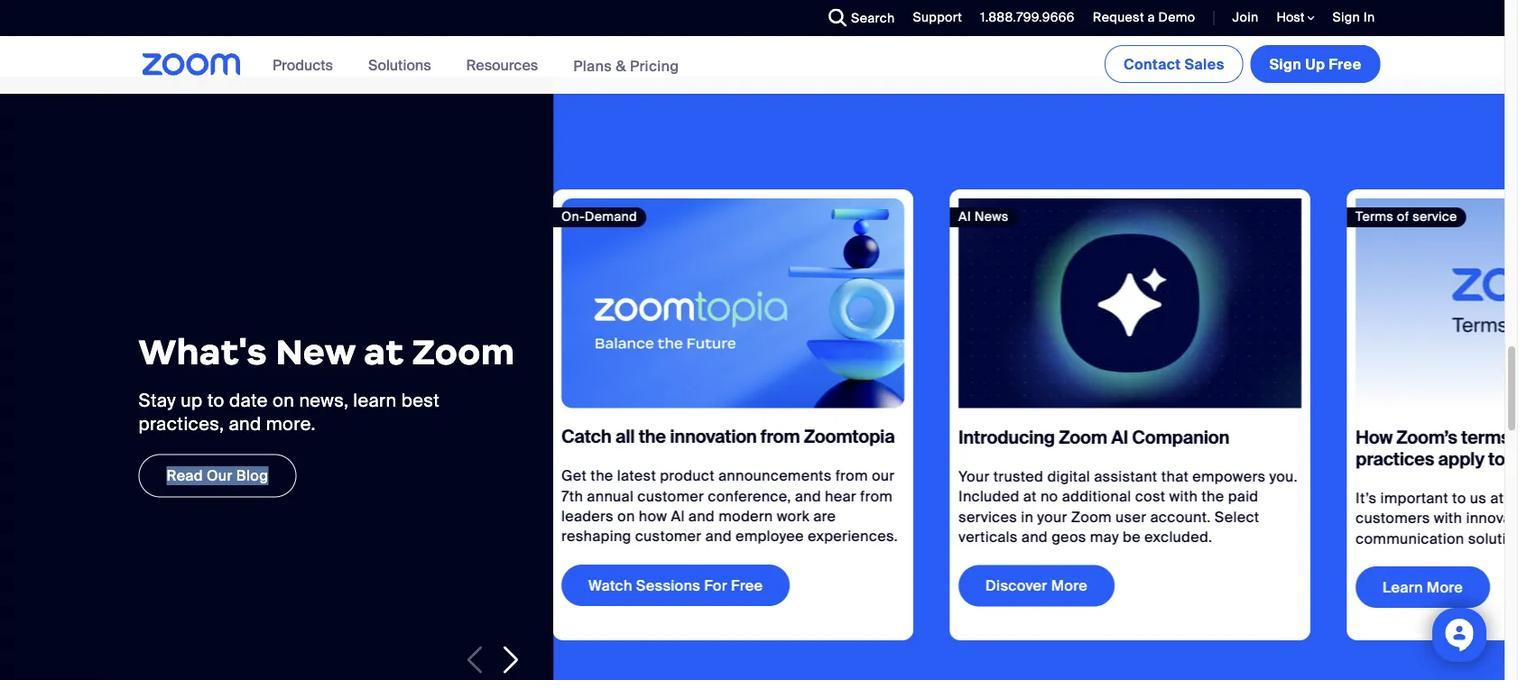 Task type: locate. For each thing, give the bounding box(es) containing it.
0 horizontal spatial a
[[1148, 9, 1155, 26]]

1.888.799.9666 button
[[967, 0, 1079, 36], [981, 9, 1075, 26]]

how
[[1379, 427, 1416, 450]]

employee
[[759, 528, 827, 547]]

catch
[[584, 426, 634, 449]]

what's new at zoom
[[139, 330, 515, 375]]

and
[[229, 413, 261, 437], [818, 487, 844, 506], [711, 508, 738, 527], [728, 528, 755, 547], [1045, 528, 1071, 547]]

get the latest product announcements from our 7th annual customer conference, and hear from leaders on how al and modern work are reshaping customer and employee experiences.
[[584, 467, 921, 547]]

to inside it's important to us a
[[1475, 489, 1489, 508]]

1 / 5 element
[[575, 190, 936, 641]]

zoom inside your trusted digital assistant that empowers you. included at no additional cost with the paid services in your zoom user account. select verticals and geos may be excluded.
[[1094, 508, 1135, 527]]

learn
[[1406, 579, 1446, 598]]

sign inside button
[[1270, 55, 1302, 74]]

zoom down additional
[[1094, 508, 1135, 527]]

request a demo link
[[1079, 0, 1200, 36], [1093, 9, 1196, 26]]

resources button
[[466, 36, 546, 94]]

sign up free button
[[1251, 45, 1381, 83]]

meetings navigation
[[1101, 36, 1384, 87]]

2 vertical spatial the
[[1225, 488, 1247, 507]]

sign left in
[[1333, 9, 1360, 26]]

2 vertical spatial zoom
[[1094, 508, 1135, 527]]

al
[[694, 508, 708, 527]]

from up announcements
[[784, 426, 823, 449]]

read our blog
[[167, 467, 268, 486]]

sign for sign up free
[[1270, 55, 1302, 74]]

plans
[[573, 56, 612, 75]]

get
[[584, 467, 610, 486]]

1 vertical spatial a
[[1513, 489, 1518, 508]]

blog
[[236, 467, 268, 486]]

on-
[[584, 208, 608, 225]]

from down our
[[883, 487, 916, 506]]

0 horizontal spatial to
[[207, 390, 225, 413]]

best
[[401, 390, 440, 413]]

our
[[207, 467, 233, 486]]

0 horizontal spatial the
[[614, 467, 636, 486]]

0 horizontal spatial sign
[[1270, 55, 1302, 74]]

may
[[1113, 528, 1142, 547]]

the right all
[[662, 426, 689, 449]]

and up work
[[818, 487, 844, 506]]

and down date
[[229, 413, 261, 437]]

support link
[[899, 0, 967, 36], [913, 9, 962, 26]]

1 vertical spatial to
[[1475, 489, 1489, 508]]

request
[[1093, 9, 1145, 26]]

on down annual
[[640, 508, 658, 527]]

ai
[[982, 208, 994, 225], [1134, 427, 1151, 450]]

1.888.799.9666
[[981, 9, 1075, 26]]

and down in
[[1045, 528, 1071, 547]]

and right al
[[711, 508, 738, 527]]

catch all the innovation from zoomtopia image
[[584, 199, 927, 409]]

zoom up digital on the right of page
[[1082, 427, 1130, 450]]

0 vertical spatial on
[[273, 390, 294, 413]]

2 horizontal spatial the
[[1225, 488, 1247, 507]]

customer down al
[[658, 528, 725, 547]]

stay up to date on news, learn best practices, and more.
[[139, 390, 440, 437]]

1 vertical spatial sign
[[1270, 55, 1302, 74]]

plans & pricing
[[573, 56, 679, 75]]

0 horizontal spatial on
[[273, 390, 294, 413]]

you.
[[1292, 468, 1321, 487]]

the inside your trusted digital assistant that empowers you. included at no additional cost with the paid services in your zoom user account. select verticals and geos may be excluded.
[[1225, 488, 1247, 507]]

a right the 'us'
[[1513, 489, 1518, 508]]

and inside your trusted digital assistant that empowers you. included at no additional cost with the paid services in your zoom user account. select verticals and geos may be excluded.
[[1045, 528, 1071, 547]]

host
[[1277, 9, 1308, 26]]

join link up meetings navigation
[[1233, 9, 1259, 26]]

from up hear
[[858, 467, 891, 486]]

0 vertical spatial ai
[[982, 208, 994, 225]]

at up learn
[[364, 330, 404, 375]]

contact sales link
[[1105, 45, 1244, 83]]

paid
[[1251, 488, 1282, 507]]

products button
[[273, 36, 341, 94]]

ai up assistant
[[1134, 427, 1151, 450]]

your
[[982, 468, 1013, 487]]

a
[[1148, 9, 1155, 26], [1513, 489, 1518, 508]]

customer up al
[[660, 487, 727, 506]]

how zoom's terms of service and practices apply to ai features image
[[1379, 199, 1518, 409]]

assistant
[[1117, 468, 1181, 487]]

0 vertical spatial the
[[662, 426, 689, 449]]

a left demo
[[1148, 9, 1155, 26]]

free
[[1329, 55, 1362, 74]]

geos
[[1075, 528, 1109, 547]]

1 horizontal spatial ai
[[1134, 427, 1151, 450]]

request a demo
[[1093, 9, 1196, 26]]

service
[[1436, 208, 1480, 225]]

search
[[851, 9, 895, 26]]

with
[[1192, 488, 1221, 507]]

to
[[207, 390, 225, 413], [1475, 489, 1489, 508]]

ai news
[[982, 208, 1032, 225]]

sign left the up
[[1270, 55, 1302, 74]]

to right up
[[207, 390, 225, 413]]

empowers
[[1216, 468, 1289, 487]]

host button
[[1277, 9, 1315, 26]]

the up annual
[[614, 467, 636, 486]]

innovation
[[693, 426, 780, 449]]

2 / 5 element
[[973, 190, 1334, 641]]

1 vertical spatial the
[[614, 467, 636, 486]]

zoom logo image
[[142, 53, 241, 76]]

0 horizontal spatial at
[[364, 330, 404, 375]]

that
[[1184, 468, 1212, 487]]

1 horizontal spatial on
[[640, 508, 658, 527]]

learn more
[[1406, 579, 1486, 598]]

on up 'more.'
[[273, 390, 294, 413]]

be
[[1146, 528, 1164, 547]]

product
[[683, 467, 738, 486]]

zoom up 'best'
[[412, 330, 515, 375]]

sign in link
[[1319, 0, 1384, 36], [1333, 9, 1375, 26]]

0 horizontal spatial ai
[[982, 208, 994, 225]]

0 vertical spatial to
[[207, 390, 225, 413]]

banner
[[121, 36, 1384, 95]]

experiences.
[[831, 528, 921, 547]]

0 vertical spatial sign
[[1333, 9, 1360, 26]]

at left no
[[1046, 488, 1060, 507]]

2 vertical spatial from
[[883, 487, 916, 506]]

to inside stay up to date on news, learn best practices, and more.
[[207, 390, 225, 413]]

how zoom's term
[[1379, 427, 1518, 471]]

0 vertical spatial a
[[1148, 9, 1155, 26]]

user
[[1139, 508, 1170, 527]]

1 vertical spatial at
[[1046, 488, 1060, 507]]

introducing zoom ai companion image
[[982, 199, 1325, 409]]

to for important
[[1475, 489, 1489, 508]]

and down the modern
[[728, 528, 755, 547]]

more
[[1074, 577, 1111, 596]]

up
[[1306, 55, 1325, 74]]

modern
[[742, 508, 796, 527]]

leaders
[[584, 508, 637, 527]]

1 horizontal spatial a
[[1513, 489, 1518, 508]]

products
[[273, 56, 333, 74]]

trusted
[[1016, 468, 1067, 487]]

discover more
[[1009, 577, 1111, 596]]

more.
[[266, 413, 316, 437]]

1 horizontal spatial the
[[662, 426, 689, 449]]

plans & pricing link
[[573, 56, 679, 75], [573, 56, 679, 75]]

the down the empowers on the bottom of the page
[[1225, 488, 1247, 507]]

introducing
[[982, 427, 1078, 450]]

watch
[[611, 577, 655, 596]]

1 horizontal spatial sign
[[1333, 9, 1360, 26]]

1 horizontal spatial to
[[1475, 489, 1489, 508]]

1 horizontal spatial at
[[1046, 488, 1060, 507]]

join link left host
[[1219, 0, 1263, 36]]

0 vertical spatial zoom
[[412, 330, 515, 375]]

additional
[[1085, 488, 1154, 507]]

1 vertical spatial on
[[640, 508, 658, 527]]

important
[[1404, 489, 1472, 508]]

companion
[[1155, 427, 1252, 450]]

1 vertical spatial ai
[[1134, 427, 1151, 450]]

for
[[727, 577, 750, 596]]

to left the 'us'
[[1475, 489, 1489, 508]]

ai left news
[[982, 208, 994, 225]]

annual
[[610, 487, 657, 506]]

read our blog link
[[139, 455, 296, 498]]



Task type: vqa. For each thing, say whether or not it's contained in the screenshot.


Task type: describe. For each thing, give the bounding box(es) containing it.
digital
[[1070, 468, 1113, 487]]

of
[[1420, 208, 1432, 225]]

demand
[[608, 208, 660, 225]]

us
[[1493, 489, 1510, 508]]

and inside stay up to date on news, learn best practices, and more.
[[229, 413, 261, 437]]

what's
[[139, 330, 267, 375]]

in
[[1044, 508, 1057, 527]]

0 vertical spatial at
[[364, 330, 404, 375]]

included
[[982, 488, 1042, 507]]

latest
[[640, 467, 679, 486]]

up
[[181, 390, 203, 413]]

learn
[[353, 390, 397, 413]]

it's important to us a
[[1379, 489, 1518, 549]]

sign up free
[[1270, 55, 1362, 74]]

excluded.
[[1168, 528, 1236, 547]]

terms
[[1379, 208, 1417, 225]]

are
[[836, 508, 859, 527]]

zoom's
[[1420, 427, 1480, 450]]

how
[[662, 508, 690, 527]]

pricing
[[630, 56, 679, 75]]

news
[[998, 208, 1032, 225]]

conference,
[[731, 487, 814, 506]]

1 vertical spatial zoom
[[1082, 427, 1130, 450]]

it's
[[1379, 489, 1400, 508]]

solutions button
[[368, 36, 439, 94]]

0 vertical spatial from
[[784, 426, 823, 449]]

your
[[1060, 508, 1090, 527]]

your trusted digital assistant that empowers you. included at no additional cost with the paid services in your zoom user account. select verticals and geos may be excluded.
[[982, 468, 1321, 547]]

discover
[[1009, 577, 1070, 596]]

the inside get the latest product announcements from our 7th annual customer conference, and hear from leaders on how al and modern work are reshaping customer and employee experiences.
[[614, 467, 636, 486]]

read
[[167, 467, 203, 486]]

term
[[1484, 427, 1518, 450]]

on inside get the latest product announcements from our 7th annual customer conference, and hear from leaders on how al and modern work are reshaping customer and employee experiences.
[[640, 508, 658, 527]]

a inside it's important to us a
[[1513, 489, 1518, 508]]

at inside your trusted digital assistant that empowers you. included at no additional cost with the paid services in your zoom user account. select verticals and geos may be excluded.
[[1046, 488, 1060, 507]]

verticals
[[982, 528, 1041, 547]]

reshaping
[[584, 528, 654, 547]]

cost
[[1158, 488, 1189, 507]]

1 vertical spatial from
[[858, 467, 891, 486]]

contact
[[1124, 55, 1181, 74]]

watch sessions for free link
[[584, 566, 813, 607]]

discover more link
[[982, 566, 1138, 608]]

more
[[1450, 579, 1486, 598]]

watch sessions for free
[[611, 577, 786, 596]]

&
[[616, 56, 626, 75]]

no
[[1064, 488, 1081, 507]]

zoomtopia
[[827, 426, 918, 449]]

3 / 5 element
[[1370, 190, 1518, 641]]

work
[[800, 508, 833, 527]]

introducing zoom ai companion
[[982, 427, 1252, 450]]

free
[[754, 577, 786, 596]]

all
[[638, 426, 658, 449]]

on-demand
[[584, 208, 660, 225]]

sign in
[[1333, 9, 1375, 26]]

practices,
[[139, 413, 224, 437]]

contact sales
[[1124, 55, 1225, 74]]

search button
[[815, 0, 899, 36]]

1 vertical spatial customer
[[658, 528, 725, 547]]

7th
[[584, 487, 606, 506]]

solutions
[[368, 56, 431, 74]]

product information navigation
[[259, 36, 693, 95]]

stay
[[139, 390, 176, 413]]

banner containing contact sales
[[121, 36, 1384, 95]]

sign for sign in
[[1333, 9, 1360, 26]]

0 vertical spatial customer
[[660, 487, 727, 506]]

in
[[1364, 9, 1375, 26]]

demo
[[1159, 9, 1196, 26]]

services
[[982, 508, 1040, 527]]

catch all the innovation from zoomtopia
[[584, 426, 918, 449]]

sessions
[[659, 577, 723, 596]]

support
[[913, 9, 962, 26]]

news,
[[299, 390, 349, 413]]

on inside stay up to date on news, learn best practices, and more.
[[273, 390, 294, 413]]

to for up
[[207, 390, 225, 413]]

terms of service
[[1379, 208, 1480, 225]]

our
[[895, 467, 918, 486]]



